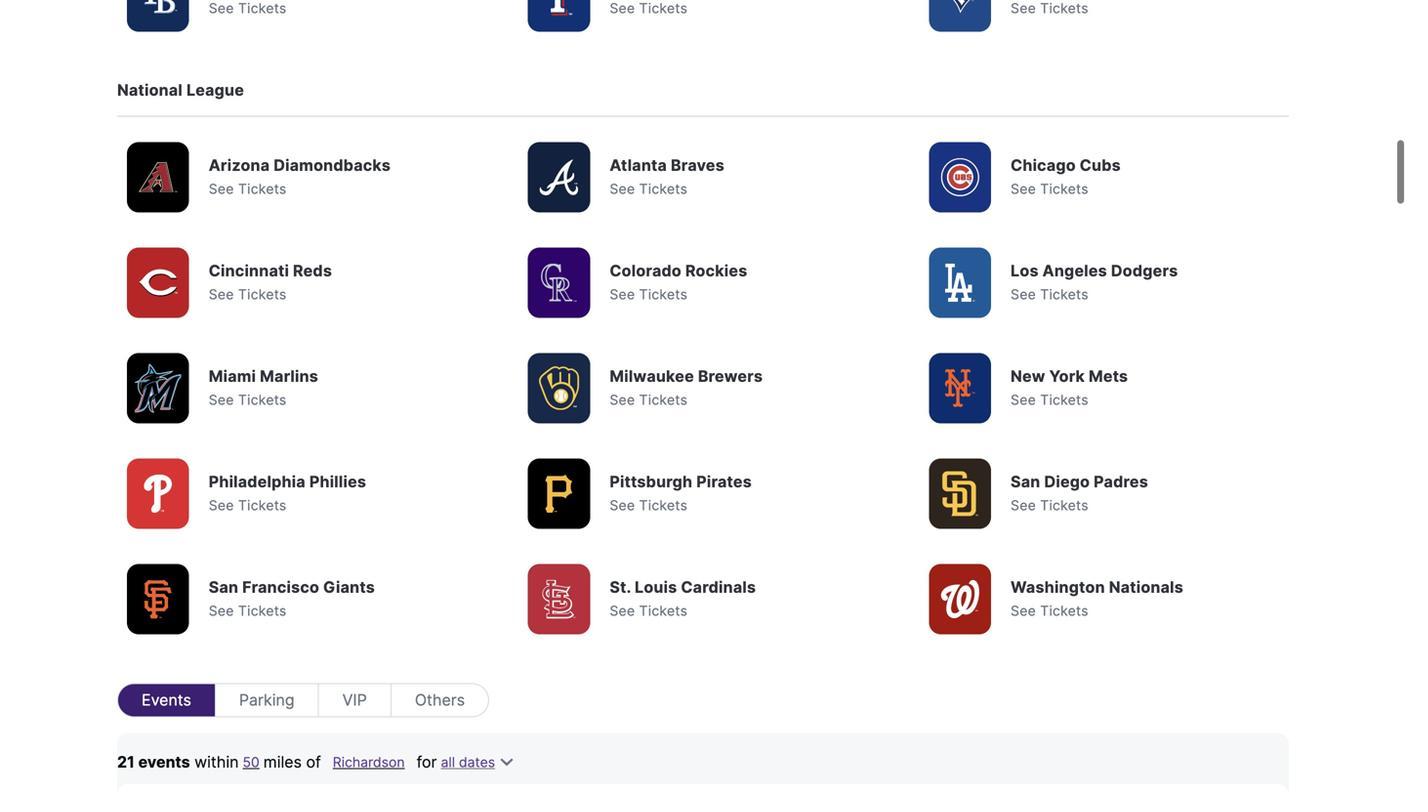 Task type: vqa. For each thing, say whether or not it's contained in the screenshot.
Richardson
yes



Task type: describe. For each thing, give the bounding box(es) containing it.
colorado
[[610, 261, 682, 280]]

miles
[[264, 753, 302, 772]]

diego
[[1045, 472, 1090, 491]]

within
[[194, 753, 239, 772]]

milwaukee brewers see tickets
[[610, 367, 763, 408]]

st. louis cardinals see tickets
[[610, 578, 756, 619]]

brewers
[[698, 367, 763, 386]]

parking button
[[215, 683, 318, 717]]

see inside the pittsburgh pirates see tickets
[[610, 497, 635, 514]]

see inside miami marlins see tickets
[[209, 392, 234, 408]]

louis
[[635, 578, 677, 597]]

50 button
[[239, 749, 264, 776]]

atlanta braves see tickets
[[610, 156, 725, 197]]

los angeles dodgers see tickets
[[1011, 261, 1178, 303]]

1 see tickets link from the left
[[117, 0, 487, 42]]

see inside colorado rockies see tickets
[[610, 286, 635, 303]]

san diego padres see tickets
[[1011, 472, 1149, 514]]

tickets inside the chicago cubs see tickets
[[1040, 181, 1089, 197]]

events
[[142, 691, 191, 710]]

tickets inside "washington nationals see tickets"
[[1040, 603, 1089, 619]]

san for san diego padres
[[1011, 472, 1041, 491]]

reds
[[293, 261, 332, 280]]

mets
[[1089, 367, 1128, 386]]

los
[[1011, 261, 1039, 280]]

2 see tickets link from the left
[[518, 0, 888, 42]]

21
[[117, 753, 135, 772]]

francisco
[[242, 578, 319, 597]]

tickets inside the pittsburgh pirates see tickets
[[639, 497, 688, 514]]

angeles
[[1043, 261, 1108, 280]]

see inside san francisco giants see tickets
[[209, 603, 234, 619]]

st.
[[610, 578, 631, 597]]

cubs
[[1080, 156, 1121, 175]]

see inside new york mets see tickets
[[1011, 392, 1036, 408]]

see inside the chicago cubs see tickets
[[1011, 181, 1036, 197]]

for
[[417, 753, 437, 772]]

see inside cincinnati reds see tickets
[[209, 286, 234, 303]]

washington nationals see tickets
[[1011, 578, 1184, 619]]

pirates
[[697, 472, 752, 491]]

league
[[187, 81, 244, 100]]

chicago
[[1011, 156, 1076, 175]]

miami
[[209, 367, 256, 386]]

see inside los angeles dodgers see tickets
[[1011, 286, 1036, 303]]

all
[[441, 754, 455, 771]]

see inside milwaukee brewers see tickets
[[610, 392, 635, 408]]

21 events within 50 miles of
[[117, 753, 321, 772]]

dodgers
[[1111, 261, 1178, 280]]

new york mets see tickets
[[1011, 367, 1128, 408]]

phillies
[[309, 472, 366, 491]]

giants
[[323, 578, 375, 597]]

padres
[[1094, 472, 1149, 491]]

dates
[[459, 754, 495, 771]]

pittsburgh
[[610, 472, 693, 491]]

chicago cubs see tickets
[[1011, 156, 1121, 197]]

tickets inside miami marlins see tickets
[[238, 392, 287, 408]]

50
[[243, 754, 260, 771]]

cincinnati
[[209, 261, 289, 280]]

diamondbacks
[[274, 156, 391, 175]]



Task type: locate. For each thing, give the bounding box(es) containing it.
0 horizontal spatial see tickets
[[209, 0, 287, 17]]

philadelphia
[[209, 472, 306, 491]]

cincinnati reds see tickets
[[209, 261, 332, 303]]

colorado rockies see tickets
[[610, 261, 748, 303]]

san francisco giants see tickets
[[209, 578, 375, 619]]

pittsburgh pirates see tickets
[[610, 472, 752, 514]]

san
[[1011, 472, 1041, 491], [209, 578, 239, 597]]

see tickets
[[209, 0, 287, 17], [610, 0, 688, 17], [1011, 0, 1089, 17]]

others
[[415, 691, 465, 710]]

3 see tickets link from the left
[[919, 0, 1289, 42]]

vip button
[[318, 683, 391, 717]]

see inside san diego padres see tickets
[[1011, 497, 1036, 514]]

0 horizontal spatial see tickets link
[[117, 0, 487, 42]]

milwaukee
[[610, 367, 694, 386]]

1 horizontal spatial see tickets link
[[518, 0, 888, 42]]

san left diego
[[1011, 472, 1041, 491]]

washington
[[1011, 578, 1105, 597]]

san inside san francisco giants see tickets
[[209, 578, 239, 597]]

2 horizontal spatial see tickets link
[[919, 0, 1289, 42]]

2 see tickets from the left
[[610, 0, 688, 17]]

3 see tickets from the left
[[1011, 0, 1089, 17]]

nationals
[[1109, 578, 1184, 597]]

san inside san diego padres see tickets
[[1011, 472, 1041, 491]]

tickets inside milwaukee brewers see tickets
[[639, 392, 688, 408]]

national league
[[117, 81, 244, 100]]

atlanta
[[610, 156, 667, 175]]

see inside arizona diamondbacks see tickets
[[209, 181, 234, 197]]

tickets inside new york mets see tickets
[[1040, 392, 1089, 408]]

tickets
[[238, 0, 287, 17], [639, 0, 688, 17], [1040, 0, 1089, 17], [238, 181, 287, 197], [639, 181, 688, 197], [1040, 181, 1089, 197], [238, 286, 287, 303], [639, 286, 688, 303], [1040, 286, 1089, 303], [238, 392, 287, 408], [639, 392, 688, 408], [1040, 392, 1089, 408], [238, 497, 287, 514], [639, 497, 688, 514], [1040, 497, 1089, 514], [238, 603, 287, 619], [639, 603, 688, 619], [1040, 603, 1089, 619]]

braves
[[671, 156, 725, 175]]

tickets inside cincinnati reds see tickets
[[238, 286, 287, 303]]

events button
[[117, 683, 215, 717]]

tickets inside san francisco giants see tickets
[[238, 603, 287, 619]]

richardson button
[[325, 753, 413, 772]]

miami marlins see tickets
[[209, 367, 318, 408]]

see tickets link
[[117, 0, 487, 42], [518, 0, 888, 42], [919, 0, 1289, 42]]

tickets inside st. louis cardinals see tickets
[[639, 603, 688, 619]]

1 see tickets from the left
[[209, 0, 287, 17]]

1 horizontal spatial san
[[1011, 472, 1041, 491]]

tickets inside los angeles dodgers see tickets
[[1040, 286, 1089, 303]]

0 vertical spatial san
[[1011, 472, 1041, 491]]

1 vertical spatial san
[[209, 578, 239, 597]]

philadelphia phillies see tickets
[[209, 472, 366, 514]]

see inside philadelphia phillies see tickets
[[209, 497, 234, 514]]

new
[[1011, 367, 1046, 386]]

rockies
[[686, 261, 748, 280]]

tickets inside atlanta braves see tickets
[[639, 181, 688, 197]]

see inside "washington nationals see tickets"
[[1011, 603, 1036, 619]]

tickets inside san diego padres see tickets
[[1040, 497, 1089, 514]]

0 horizontal spatial san
[[209, 578, 239, 597]]

richardson
[[333, 754, 405, 771]]

see inside atlanta braves see tickets
[[610, 181, 635, 197]]

marlins
[[260, 367, 318, 386]]

san left francisco
[[209, 578, 239, 597]]

tickets inside arizona diamondbacks see tickets
[[238, 181, 287, 197]]

others button
[[391, 683, 489, 717]]

of
[[306, 753, 321, 772]]

national
[[117, 81, 183, 100]]

vip
[[342, 691, 367, 710]]

see inside st. louis cardinals see tickets
[[610, 603, 635, 619]]

for all dates
[[417, 753, 495, 772]]

see
[[209, 0, 234, 17], [610, 0, 635, 17], [1011, 0, 1036, 17], [209, 181, 234, 197], [610, 181, 635, 197], [1011, 181, 1036, 197], [209, 286, 234, 303], [610, 286, 635, 303], [1011, 286, 1036, 303], [209, 392, 234, 408], [610, 392, 635, 408], [1011, 392, 1036, 408], [209, 497, 234, 514], [610, 497, 635, 514], [1011, 497, 1036, 514], [209, 603, 234, 619], [610, 603, 635, 619], [1011, 603, 1036, 619]]

events
[[138, 753, 190, 772]]

tickets inside philadelphia phillies see tickets
[[238, 497, 287, 514]]

arizona
[[209, 156, 270, 175]]

tickets inside colorado rockies see tickets
[[639, 286, 688, 303]]

2 horizontal spatial see tickets
[[1011, 0, 1089, 17]]

arizona diamondbacks see tickets
[[209, 156, 391, 197]]

1 horizontal spatial see tickets
[[610, 0, 688, 17]]

parking
[[239, 691, 295, 710]]

york
[[1050, 367, 1085, 386]]

san for san francisco giants
[[209, 578, 239, 597]]

cardinals
[[681, 578, 756, 597]]



